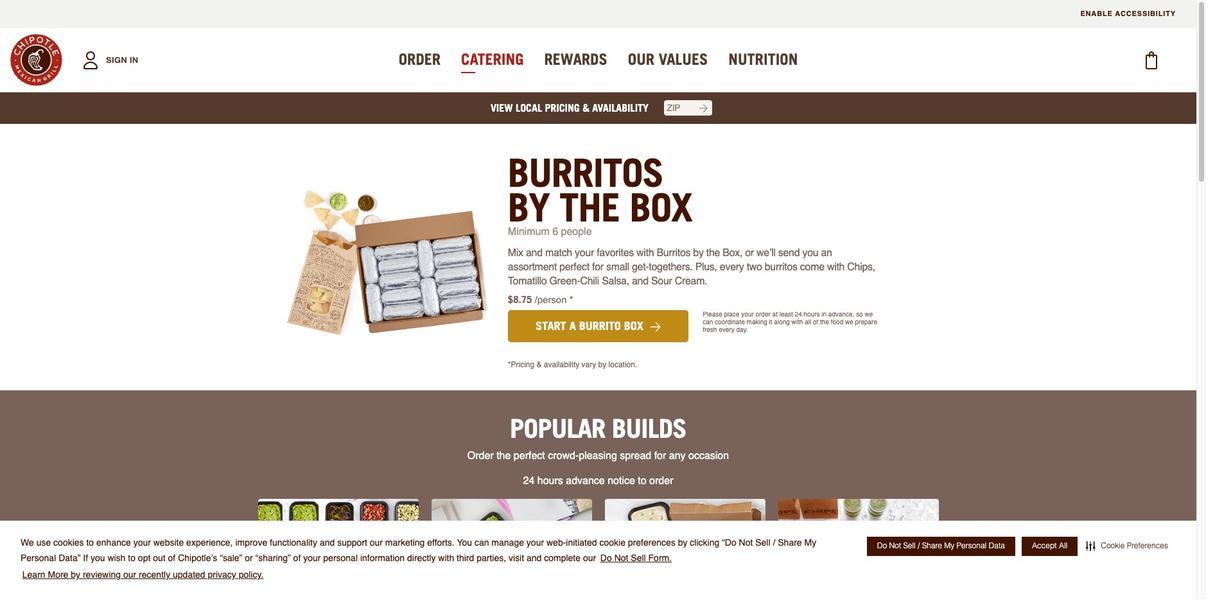Task type: locate. For each thing, give the bounding box(es) containing it.
use
[[36, 538, 51, 548]]

our down wish
[[123, 570, 136, 580]]

2 horizontal spatial our
[[583, 553, 596, 563]]

hours inside the please place your order at least 24 hours in advance, so we can coordinate making it along with all of the food we prepare fresh every day.
[[804, 310, 820, 318]]

"do
[[722, 538, 737, 548]]

do inside "do not sell / share my personal data" button
[[877, 542, 887, 551]]

by inside 'link'
[[71, 570, 80, 580]]

information
[[360, 553, 405, 563]]

user image
[[75, 45, 106, 75]]

2 horizontal spatial sell
[[904, 542, 916, 551]]

2 horizontal spatial of
[[813, 318, 819, 326]]

the left crowd-
[[497, 450, 511, 462]]

0 horizontal spatial my
[[805, 538, 817, 548]]

share
[[778, 538, 802, 548], [922, 542, 942, 551]]

0 vertical spatial burritos
[[508, 150, 664, 196]]

1 horizontal spatial of
[[293, 553, 301, 563]]

&
[[583, 102, 590, 114], [537, 360, 542, 369]]

visit
[[509, 553, 524, 563]]

1 vertical spatial &
[[537, 360, 542, 369]]

rewards link
[[545, 50, 608, 68]]

1 vertical spatial do
[[601, 553, 612, 563]]

burrito
[[579, 320, 621, 333]]

1 vertical spatial every
[[719, 326, 735, 333]]

0 horizontal spatial /
[[773, 538, 776, 548]]

by up plus,
[[694, 247, 704, 259]]

can right you
[[475, 538, 489, 548]]

1 vertical spatial perfect
[[514, 450, 545, 462]]

1 horizontal spatial to
[[128, 553, 136, 563]]

burritos inside mix and match your favorites with burritos by the box, or we'll send you an assortment perfect for small get-togethers. plus, every two burritos come with chips, tomatillo green-chili salsa, and sour cream.
[[657, 247, 691, 259]]

1 vertical spatial to
[[86, 538, 94, 548]]

personal
[[957, 542, 987, 551], [21, 553, 56, 563]]

1 horizontal spatial order
[[468, 450, 494, 462]]

1 horizontal spatial perfect
[[560, 262, 590, 273]]

every left day.
[[719, 326, 735, 333]]

2 vertical spatial to
[[128, 553, 136, 563]]

and
[[526, 247, 543, 259], [632, 276, 649, 287], [320, 538, 335, 548], [527, 553, 542, 563]]

2 horizontal spatial not
[[889, 542, 901, 551]]

popular
[[510, 413, 606, 444]]

location.
[[609, 360, 638, 369]]

to up if
[[86, 538, 94, 548]]

order
[[399, 50, 441, 68], [468, 450, 494, 462]]

0 vertical spatial order
[[399, 50, 441, 68]]

& right pricing
[[583, 102, 590, 114]]

for inside popular builds order the perfect crowd-pleasing spread for any occasion
[[654, 450, 666, 462]]

advance
[[566, 476, 605, 487]]

perfect left crowd-
[[514, 450, 545, 462]]

to right 'notice'
[[638, 476, 647, 487]]

place
[[724, 310, 740, 318]]

0 vertical spatial hours
[[804, 310, 820, 318]]

1 vertical spatial burritos
[[657, 247, 691, 259]]

form.
[[649, 553, 672, 563]]

"sale"
[[220, 553, 242, 563]]

0 horizontal spatial our
[[123, 570, 136, 580]]

mix
[[508, 247, 524, 259]]

availability
[[593, 102, 649, 114], [544, 360, 580, 369]]

start a burrito box
[[536, 320, 647, 333]]

0 horizontal spatial personal
[[21, 553, 56, 563]]

we right 'food' on the right of page
[[846, 318, 854, 326]]

the up plus,
[[707, 247, 720, 259]]

1 vertical spatial order
[[468, 450, 494, 462]]

hours down crowd-
[[538, 476, 563, 487]]

1 horizontal spatial you
[[803, 247, 819, 259]]

share inside button
[[922, 542, 942, 551]]

0 horizontal spatial share
[[778, 538, 802, 548]]

start a burrito box button
[[508, 310, 689, 342]]

0 vertical spatial you
[[803, 247, 819, 259]]

1 vertical spatial hours
[[538, 476, 563, 487]]

1 horizontal spatial for
[[654, 450, 666, 462]]

1 vertical spatial availability
[[544, 360, 580, 369]]

every down the box,
[[720, 262, 744, 273]]

personal
[[323, 553, 358, 563]]

do for do not sell form.
[[601, 553, 612, 563]]

do inside do not sell form. link
[[601, 553, 612, 563]]

our inside 'link'
[[123, 570, 136, 580]]

0 horizontal spatial order
[[399, 50, 441, 68]]

we right so
[[865, 310, 873, 318]]

pricing
[[545, 102, 580, 114]]

the inside burritos by the box minimum 6 people
[[560, 184, 620, 231]]

your right place
[[742, 310, 754, 318]]

burritos up the togethers.
[[657, 247, 691, 259]]

togethers.
[[649, 262, 693, 273]]

all
[[1059, 542, 1068, 551]]

1 vertical spatial personal
[[21, 553, 56, 563]]

0 horizontal spatial &
[[537, 360, 542, 369]]

our up "information"
[[370, 538, 383, 548]]

1 horizontal spatial &
[[583, 102, 590, 114]]

burritos
[[508, 150, 664, 196], [657, 247, 691, 259]]

24 hours advance notice to order
[[523, 476, 674, 487]]

any
[[669, 450, 686, 462]]

local
[[516, 102, 542, 114]]

0 vertical spatial perfect
[[560, 262, 590, 273]]

1 vertical spatial 24
[[523, 476, 535, 487]]

or inside we use cookies to enhance your website experience, improve functionality and support our marketing efforts. you can manage your web-initiated cookie preferences by clicking "do not sell / share my personal data" if you wish to opt out of chipotle's "sale" or "sharing" of your personal information directly with third parties, visit and complete our
[[245, 553, 253, 563]]

2 vertical spatial our
[[123, 570, 136, 580]]

personal inside we use cookies to enhance your website experience, improve functionality and support our marketing efforts. you can manage your web-initiated cookie preferences by clicking "do not sell / share my personal data" if you wish to opt out of chipotle's "sale" or "sharing" of your personal information directly with third parties, visit and complete our
[[21, 553, 56, 563]]

0 horizontal spatial hours
[[538, 476, 563, 487]]

0 horizontal spatial you
[[91, 553, 105, 563]]

1 vertical spatial you
[[91, 553, 105, 563]]

order left at
[[756, 310, 771, 318]]

pleasing
[[579, 450, 617, 462]]

policy.
[[239, 570, 264, 580]]

advance,
[[829, 310, 855, 318]]

1 horizontal spatial share
[[922, 542, 942, 551]]

perfect inside popular builds order the perfect crowd-pleasing spread for any occasion
[[514, 450, 545, 462]]

burritos by the box image
[[284, 190, 488, 336]]

tomatillo
[[508, 276, 547, 287]]

perfect inside mix and match your favorites with burritos by the box, or we'll send you an assortment perfect for small get-togethers. plus, every two burritos come with chips, tomatillo green-chili salsa, and sour cream.
[[560, 262, 590, 273]]

start
[[536, 320, 566, 333]]

personal down use
[[21, 553, 56, 563]]

1 vertical spatial or
[[245, 553, 253, 563]]

sell
[[756, 538, 771, 548], [904, 542, 916, 551], [631, 553, 646, 563]]

0 vertical spatial 24
[[795, 310, 802, 318]]

please place your order at least 24 hours in advance, so we can coordinate making it along with all of the food we prepare fresh every day.
[[703, 310, 878, 333]]

can inside we use cookies to enhance your website experience, improve functionality and support our marketing efforts. you can manage your web-initiated cookie preferences by clicking "do not sell / share my personal data" if you wish to opt out of chipotle's "sale" or "sharing" of your personal information directly with third parties, visit and complete our
[[475, 538, 489, 548]]

can
[[703, 318, 713, 326], [475, 538, 489, 548]]

with down "efforts." on the left
[[438, 553, 454, 563]]

of right out
[[168, 553, 176, 563]]

of right all
[[813, 318, 819, 326]]

my
[[805, 538, 817, 548], [945, 542, 955, 551]]

0 vertical spatial or
[[745, 247, 754, 259]]

personal left data
[[957, 542, 987, 551]]

support
[[337, 538, 367, 548]]

a
[[570, 320, 576, 333]]

1 horizontal spatial can
[[703, 318, 713, 326]]

perfect
[[560, 262, 590, 273], [514, 450, 545, 462]]

hours left in
[[804, 310, 820, 318]]

burritos up people
[[508, 150, 664, 196]]

& right *pricing
[[537, 360, 542, 369]]

view
[[491, 102, 513, 114]]

6
[[553, 226, 558, 238]]

1 vertical spatial order
[[650, 476, 674, 487]]

you inside we use cookies to enhance your website experience, improve functionality and support our marketing efforts. you can manage your web-initiated cookie preferences by clicking "do not sell / share my personal data" if you wish to opt out of chipotle's "sale" or "sharing" of your personal information directly with third parties, visit and complete our
[[91, 553, 105, 563]]

cookie preferences
[[1101, 542, 1169, 551]]

by right more
[[71, 570, 80, 580]]

1 horizontal spatial our
[[370, 538, 383, 548]]

with down an
[[828, 262, 845, 273]]

1 horizontal spatial /
[[918, 542, 920, 551]]

not inside button
[[889, 542, 901, 551]]

for up chili in the left of the page
[[592, 262, 604, 273]]

0 horizontal spatial for
[[592, 262, 604, 273]]

of down the functionality on the bottom of page
[[293, 553, 301, 563]]

0 horizontal spatial not
[[615, 553, 629, 563]]

"sharing"
[[255, 553, 291, 563]]

notice
[[608, 476, 635, 487]]

1 horizontal spatial personal
[[957, 542, 987, 551]]

0 horizontal spatial availability
[[544, 360, 580, 369]]

the left 'food' on the right of page
[[821, 318, 829, 326]]

your
[[575, 247, 594, 259], [742, 310, 754, 318], [133, 538, 151, 548], [527, 538, 544, 548], [303, 553, 321, 563]]

third
[[457, 553, 474, 563]]

can left coordinate
[[703, 318, 713, 326]]

or
[[745, 247, 754, 259], [245, 553, 253, 563]]

to left opt at bottom
[[128, 553, 136, 563]]

every inside mix and match your favorites with burritos by the box, or we'll send you an assortment perfect for small get-togethers. plus, every two burritos come with chips, tomatillo green-chili salsa, and sour cream.
[[720, 262, 744, 273]]

or down improve
[[245, 553, 253, 563]]

parties,
[[477, 553, 506, 563]]

availability down our
[[593, 102, 649, 114]]

0 vertical spatial order
[[756, 310, 771, 318]]

privacy
[[208, 570, 236, 580]]

functionality
[[270, 538, 317, 548]]

clicking
[[690, 538, 720, 548]]

favorites
[[597, 247, 634, 259]]

24 right least
[[795, 310, 802, 318]]

1 vertical spatial for
[[654, 450, 666, 462]]

sell inside button
[[904, 542, 916, 551]]

my inside we use cookies to enhance your website experience, improve functionality and support our marketing efforts. you can manage your web-initiated cookie preferences by clicking "do not sell / share my personal data" if you wish to opt out of chipotle's "sale" or "sharing" of your personal information directly with third parties, visit and complete our
[[805, 538, 817, 548]]

1 horizontal spatial or
[[745, 247, 754, 259]]

if
[[83, 553, 88, 563]]

at
[[773, 310, 778, 318]]

directly
[[407, 553, 436, 563]]

not for do not sell / share my personal data
[[889, 542, 901, 551]]

1 horizontal spatial not
[[739, 538, 753, 548]]

personal inside button
[[957, 542, 987, 551]]

you right if
[[91, 553, 105, 563]]

nutrition link
[[729, 50, 798, 68]]

0 vertical spatial can
[[703, 318, 713, 326]]

0 vertical spatial for
[[592, 262, 604, 273]]

we
[[865, 310, 873, 318], [846, 318, 854, 326]]

0 horizontal spatial perfect
[[514, 450, 545, 462]]

1 vertical spatial can
[[475, 538, 489, 548]]

with inside we use cookies to enhance your website experience, improve functionality and support our marketing efforts. you can manage your web-initiated cookie preferences by clicking "do not sell / share my personal data" if you wish to opt out of chipotle's "sale" or "sharing" of your personal information directly with third parties, visit and complete our
[[438, 553, 454, 563]]

1 horizontal spatial sell
[[756, 538, 771, 548]]

0 horizontal spatial 24
[[523, 476, 535, 487]]

can inside the please place your order at least 24 hours in advance, so we can coordinate making it along with all of the food we prepare fresh every day.
[[703, 318, 713, 326]]

mix and match your favorites with burritos by the box, or we'll send you an assortment perfect for small get-togethers. plus, every two burritos come with chips, tomatillo green-chili salsa, and sour cream.
[[508, 247, 876, 287]]

accept
[[1032, 542, 1057, 551]]

1 horizontal spatial hours
[[804, 310, 820, 318]]

0 vertical spatial every
[[720, 262, 744, 273]]

0 vertical spatial our
[[370, 538, 383, 548]]

0 horizontal spatial sell
[[631, 553, 646, 563]]

you up come
[[803, 247, 819, 259]]

by left clicking
[[678, 538, 688, 548]]

24 left the advance
[[523, 476, 535, 487]]

cookie
[[1101, 542, 1125, 551]]

0 vertical spatial personal
[[957, 542, 987, 551]]

or up two
[[745, 247, 754, 259]]

0 vertical spatial availability
[[593, 102, 649, 114]]

our down initiated
[[583, 553, 596, 563]]

the right 6
[[560, 184, 620, 231]]

your down people
[[575, 247, 594, 259]]

0 horizontal spatial of
[[168, 553, 176, 563]]

24
[[795, 310, 802, 318], [523, 476, 535, 487]]

1 horizontal spatial 24
[[795, 310, 802, 318]]

your inside mix and match your favorites with burritos by the box, or we'll send you an assortment perfect for small get-togethers. plus, every two burritos come with chips, tomatillo green-chili salsa, and sour cream.
[[575, 247, 594, 259]]

with left all
[[792, 318, 803, 326]]

2 horizontal spatial to
[[638, 476, 647, 487]]

by left 6
[[508, 184, 550, 231]]

we
[[21, 538, 34, 548]]

0 vertical spatial do
[[877, 542, 887, 551]]

least
[[780, 310, 793, 318]]

0 horizontal spatial or
[[245, 553, 253, 563]]

1 horizontal spatial order
[[756, 310, 771, 318]]

chips,
[[848, 262, 876, 273]]

perfect up green-
[[560, 262, 590, 273]]

1 horizontal spatial do
[[877, 542, 887, 551]]

to
[[638, 476, 647, 487], [86, 538, 94, 548], [128, 553, 136, 563]]

0 horizontal spatial do
[[601, 553, 612, 563]]

the inside popular builds order the perfect crowd-pleasing spread for any occasion
[[497, 450, 511, 462]]

1 horizontal spatial my
[[945, 542, 955, 551]]

our values
[[628, 50, 708, 68]]

availability left vary
[[544, 360, 580, 369]]

for
[[592, 262, 604, 273], [654, 450, 666, 462]]

occasion
[[689, 450, 729, 462]]

0 horizontal spatial can
[[475, 538, 489, 548]]

order down any
[[650, 476, 674, 487]]

for left any
[[654, 450, 666, 462]]



Task type: vqa. For each thing, say whether or not it's contained in the screenshot.
advance
yes



Task type: describe. For each thing, give the bounding box(es) containing it.
chipotle mexican grill image
[[10, 34, 62, 86]]

do not sell / share my personal data
[[877, 542, 1005, 551]]

the inside mix and match your favorites with burritos by the box, or we'll send you an assortment perfect for small get-togethers. plus, every two burritos come with chips, tomatillo green-chili salsa, and sour cream.
[[707, 247, 720, 259]]

of inside the please place your order at least 24 hours in advance, so we can coordinate making it along with all of the food we prepare fresh every day.
[[813, 318, 819, 326]]

learn
[[22, 570, 45, 580]]

cookie
[[600, 538, 626, 548]]

1 horizontal spatial we
[[865, 310, 873, 318]]

you inside mix and match your favorites with burritos by the box, or we'll send you an assortment perfect for small get-togethers. plus, every two burritos come with chips, tomatillo green-chili salsa, and sour cream.
[[803, 247, 819, 259]]

we'll
[[757, 247, 776, 259]]

not inside we use cookies to enhance your website experience, improve functionality and support our marketing efforts. you can manage your web-initiated cookie preferences by clicking "do not sell / share my personal data" if you wish to opt out of chipotle's "sale" or "sharing" of your personal information directly with third parties, visit and complete our
[[739, 538, 753, 548]]

initiated
[[566, 538, 597, 548]]

values
[[659, 50, 708, 68]]

1 vertical spatial our
[[583, 553, 596, 563]]

come
[[800, 262, 825, 273]]

box,
[[723, 247, 743, 259]]

opt
[[138, 553, 151, 563]]

updated
[[173, 570, 205, 580]]

recently
[[139, 570, 170, 580]]

by inside burritos by the box minimum 6 people
[[508, 184, 550, 231]]

our
[[628, 50, 655, 68]]

we use cookies to enhance your website experience, improve functionality and support our marketing efforts. you can manage your web-initiated cookie preferences by clicking "do not sell / share my personal data" if you wish to opt out of chipotle's "sale" or "sharing" of your personal information directly with third parties, visit and complete our
[[21, 538, 817, 563]]

not for do not sell form.
[[615, 553, 629, 563]]

accessibility
[[1116, 10, 1176, 18]]

coordinate
[[715, 318, 745, 326]]

box
[[624, 320, 644, 333]]

data
[[989, 542, 1005, 551]]

along
[[774, 318, 790, 326]]

get-
[[632, 262, 649, 273]]

0 vertical spatial &
[[583, 102, 590, 114]]

vary
[[582, 360, 596, 369]]

by inside mix and match your favorites with burritos by the box, or we'll send you an assortment perfect for small get-togethers. plus, every two burritos come with chips, tomatillo green-chili salsa, and sour cream.
[[694, 247, 704, 259]]

your up opt at bottom
[[133, 538, 151, 548]]

your inside the please place your order at least 24 hours in advance, so we can coordinate making it along with all of the food we prepare fresh every day.
[[742, 310, 754, 318]]

0 horizontal spatial to
[[86, 538, 94, 548]]

burritos inside burritos by the box minimum 6 people
[[508, 150, 664, 196]]

wish
[[108, 553, 126, 563]]

1 horizontal spatial availability
[[593, 102, 649, 114]]

chili
[[580, 276, 599, 287]]

small
[[607, 262, 630, 273]]

your left web-
[[527, 538, 544, 548]]

popular builds order the perfect crowd-pleasing spread for any occasion
[[468, 413, 729, 462]]

salsa,
[[602, 276, 630, 287]]

every inside the please place your order at least 24 hours in advance, so we can coordinate making it along with all of the food we prepare fresh every day.
[[719, 326, 735, 333]]

sell for do not sell / share my personal data
[[904, 542, 916, 551]]

*pricing & availability vary by location.
[[508, 360, 638, 369]]

food
[[831, 318, 844, 326]]

/person
[[535, 294, 567, 305]]

builds
[[612, 413, 687, 444]]

experience,
[[186, 538, 233, 548]]

24 inside the please place your order at least 24 hours in advance, so we can coordinate making it along with all of the food we prepare fresh every day.
[[795, 310, 802, 318]]

match
[[545, 247, 572, 259]]

your down the functionality on the bottom of page
[[303, 553, 321, 563]]

sign in
[[106, 55, 138, 65]]

bag image
[[1137, 45, 1167, 75]]

accept all
[[1032, 542, 1068, 551]]

$8.75
[[508, 294, 532, 305]]

/ inside we use cookies to enhance your website experience, improve functionality and support our marketing efforts. you can manage your web-initiated cookie preferences by clicking "do not sell / share my personal data" if you wish to opt out of chipotle's "sale" or "sharing" of your personal information directly with third parties, visit and complete our
[[773, 538, 776, 548]]

with up get-
[[637, 247, 654, 259]]

and up assortment
[[526, 247, 543, 259]]

0 horizontal spatial order
[[650, 476, 674, 487]]

burritos
[[765, 262, 798, 273]]

0 vertical spatial to
[[638, 476, 647, 487]]

enable
[[1081, 10, 1113, 18]]

order inside popular builds order the perfect crowd-pleasing spread for any occasion
[[468, 450, 494, 462]]

sign
[[106, 55, 127, 65]]

data"
[[59, 553, 81, 563]]

enable accessibility
[[1081, 10, 1176, 18]]

share inside we use cookies to enhance your website experience, improve functionality and support our marketing efforts. you can manage your web-initiated cookie preferences by clicking "do not sell / share my personal data" if you wish to opt out of chipotle's "sale" or "sharing" of your personal information directly with third parties, visit and complete our
[[778, 538, 802, 548]]

do not sell / share my personal data button
[[867, 536, 1016, 557]]

fresh
[[703, 326, 717, 333]]

box
[[630, 184, 692, 231]]

preferences
[[628, 538, 676, 548]]

and right visit
[[527, 553, 542, 563]]

/ inside "do not sell / share my personal data" button
[[918, 542, 920, 551]]

and up personal
[[320, 538, 335, 548]]

with inside the please place your order at least 24 hours in advance, so we can coordinate making it along with all of the food we prepare fresh every day.
[[792, 318, 803, 326]]

by right vary
[[599, 360, 607, 369]]

spread
[[620, 450, 652, 462]]

out
[[153, 553, 166, 563]]

*
[[570, 294, 573, 305]]

sell inside we use cookies to enhance your website experience, improve functionality and support our marketing efforts. you can manage your web-initiated cookie preferences by clicking "do not sell / share my personal data" if you wish to opt out of chipotle's "sale" or "sharing" of your personal information directly with third parties, visit and complete our
[[756, 538, 771, 548]]

green-
[[550, 276, 580, 287]]

for inside mix and match your favorites with burritos by the box, or we'll send you an assortment perfect for small get-togethers. plus, every two burritos come with chips, tomatillo green-chili salsa, and sour cream.
[[592, 262, 604, 273]]

learn more by reviewing our recently updated privacy policy. link
[[21, 567, 265, 584]]

all
[[805, 318, 812, 326]]

do not sell form. link
[[599, 550, 674, 567]]

view local pricing & availability
[[491, 102, 649, 114]]

so
[[857, 310, 863, 318]]

rewards
[[545, 50, 608, 68]]

0 horizontal spatial we
[[846, 318, 854, 326]]

View local pricing & availability number field
[[664, 100, 712, 116]]

or inside mix and match your favorites with burritos by the box, or we'll send you an assortment perfect for small get-togethers. plus, every two burritos come with chips, tomatillo green-chili salsa, and sour cream.
[[745, 247, 754, 259]]

web-
[[547, 538, 566, 548]]

order link
[[399, 50, 441, 68]]

order inside the please place your order at least 24 hours in advance, so we can coordinate making it along with all of the food we prepare fresh every day.
[[756, 310, 771, 318]]

cookieconsent dialog
[[0, 521, 1197, 599]]

sign in button
[[75, 34, 138, 86]]

cream.
[[675, 276, 708, 287]]

the inside the please place your order at least 24 hours in advance, so we can coordinate making it along with all of the food we prepare fresh every day.
[[821, 318, 829, 326]]

nutrition
[[729, 50, 798, 68]]

our values link
[[628, 50, 708, 68]]

assortment
[[508, 262, 557, 273]]

more
[[48, 570, 68, 580]]

burritos by the box minimum 6 people
[[508, 150, 692, 238]]

marketing
[[385, 538, 425, 548]]

catering link
[[461, 50, 524, 68]]

improve
[[235, 538, 267, 548]]

*pricing
[[508, 360, 535, 369]]

and down get-
[[632, 276, 649, 287]]

do for do not sell / share my personal data
[[877, 542, 887, 551]]

crowd-
[[548, 450, 579, 462]]

preferences
[[1127, 542, 1169, 551]]

in
[[130, 55, 138, 65]]

website
[[153, 538, 184, 548]]

enable accessibility link
[[1081, 9, 1176, 19]]

by inside we use cookies to enhance your website experience, improve functionality and support our marketing efforts. you can manage your web-initiated cookie preferences by clicking "do not sell / share my personal data" if you wish to opt out of chipotle's "sale" or "sharing" of your personal information directly with third parties, visit and complete our
[[678, 538, 688, 548]]

day.
[[737, 326, 748, 333]]

in
[[822, 310, 827, 318]]

sell for do not sell form.
[[631, 553, 646, 563]]

prepare
[[856, 318, 878, 326]]

my inside button
[[945, 542, 955, 551]]



